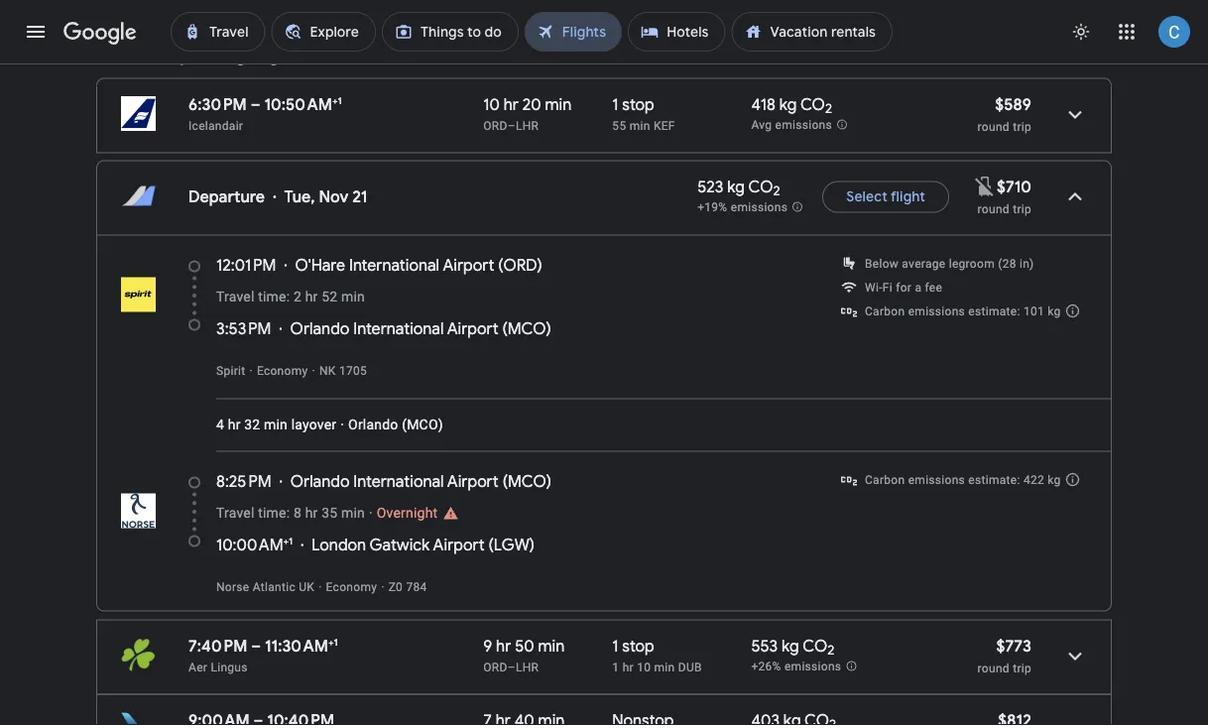 Task type: vqa. For each thing, say whether or not it's contained in the screenshot.
bottom 61
no



Task type: describe. For each thing, give the bounding box(es) containing it.
co for 523
[[749, 177, 774, 197]]

carbon emissions estimate: 422 kilograms element
[[865, 473, 1062, 487]]

time: for 12:01 pm
[[258, 289, 290, 305]]

hr left 52
[[305, 289, 318, 305]]

7:40 pm – 11:30 am + 1
[[189, 636, 338, 656]]

1 stop flight. element for 10 hr 20 min
[[613, 94, 655, 118]]

dub
[[679, 660, 702, 674]]

tue,
[[284, 187, 315, 207]]

10 inside 1 stop 1 hr 10 min dub
[[637, 660, 651, 674]]

Departure time: 7:40 PM. text field
[[189, 636, 247, 656]]

– inside 10 hr 20 min ord – lhr
[[508, 119, 516, 132]]

a
[[915, 280, 922, 294]]

( for 12:01 pm
[[498, 255, 504, 275]]

hr right 4
[[228, 417, 241, 433]]

 image for 4 hr 32 min layover
[[341, 417, 344, 433]]

emissions for 523
[[731, 201, 788, 214]]

8
[[294, 505, 302, 522]]

orlando ( mco )
[[348, 417, 443, 433]]

32
[[244, 417, 260, 433]]

departure
[[189, 187, 265, 207]]

10:00 am
[[216, 535, 283, 555]]

trip for $773
[[1013, 661, 1032, 675]]

9
[[484, 636, 493, 656]]

– inside '9 hr 50 min ord – lhr'
[[508, 660, 516, 674]]

norse atlantic uk
[[216, 580, 315, 594]]

kg for 418
[[780, 94, 797, 115]]

21
[[353, 187, 368, 207]]

carbon for carbon emissions estimate: 422 kg
[[865, 473, 905, 487]]

1705
[[339, 364, 367, 378]]

35
[[322, 505, 338, 522]]

ord for 9 hr 50 min ord – lhr
[[484, 660, 508, 674]]

time: for 8:25 pm
[[258, 505, 290, 522]]

nk
[[319, 364, 336, 378]]

layover (1 of 1) is a 1 hr 10 min layover at dublin airport in dublin. element
[[613, 659, 742, 675]]

(28
[[999, 257, 1017, 270]]

min right 52
[[341, 289, 365, 305]]

1 vertical spatial orlando
[[348, 417, 398, 433]]

2 trip from the top
[[1013, 202, 1032, 216]]

12:01 pm
[[216, 255, 276, 275]]

Arrival time: 10:00 AM on  Wednesday, November 22. text field
[[216, 535, 293, 555]]

kg for 553
[[782, 636, 800, 656]]

z0 784
[[389, 580, 427, 594]]

carbon emissions estimate: 422 kg
[[865, 473, 1062, 487]]

$589 round trip
[[978, 94, 1032, 133]]

6:30 pm
[[189, 94, 247, 115]]

Departure time: 12:01 PM. text field
[[216, 255, 276, 275]]

below
[[865, 257, 899, 270]]

ord for 10 hr 20 min ord – lhr
[[484, 119, 508, 132]]

1 up layover (1 of 1) is a 1 hr 10 min layover at dublin airport in dublin. element
[[613, 636, 619, 656]]

10 hr 20 min ord – lhr
[[484, 94, 572, 132]]

lhr for 20
[[516, 119, 539, 132]]

trip for $589
[[1013, 120, 1032, 133]]

min inside 1 stop 1 hr 10 min dub
[[655, 660, 675, 674]]

 image for travel time: 8 hr 35 min
[[369, 505, 373, 522]]

below average legroom (28 in)
[[865, 257, 1035, 270]]

layover
[[291, 417, 337, 433]]

kg right "422"
[[1048, 473, 1062, 487]]

leaves o'hare international airport at 6:30 pm on tuesday, november 21 and arrives at heathrow airport at 10:50 am on wednesday, november 22. element
[[189, 94, 342, 115]]

418 kg co 2
[[752, 94, 833, 117]]

gatwick
[[370, 535, 430, 555]]

6:30 pm – 10:50 am + 1
[[189, 94, 342, 115]]

airport for 12:01 pm
[[443, 255, 495, 275]]

11:30 am
[[265, 636, 328, 656]]

Departure time: 6:30 PM. text field
[[189, 94, 247, 115]]

1 stop flight. element for 9 hr 50 min
[[613, 636, 655, 659]]

international for 12:01 pm
[[349, 255, 440, 275]]

Arrival time: 3:53 PM. text field
[[216, 319, 271, 339]]

lhr for 50
[[516, 660, 539, 674]]

418
[[752, 94, 776, 115]]

orlando for 3:53 pm
[[290, 319, 350, 339]]

1 stop 1 hr 10 min dub
[[613, 636, 702, 674]]

wi-
[[865, 280, 883, 294]]

50
[[515, 636, 535, 656]]

1 vertical spatial mco
[[407, 417, 438, 433]]

4 hr 32 min layover
[[216, 417, 337, 433]]

$710
[[997, 177, 1032, 197]]

airport for 3:53 pm
[[447, 319, 499, 339]]

20
[[523, 94, 542, 115]]

travel time: 8 hr 35 min
[[216, 505, 365, 522]]

aer
[[189, 660, 208, 674]]

fee
[[925, 280, 943, 294]]

8:25 pm
[[216, 471, 272, 492]]

1 inside "1 stop 55 min kef"
[[613, 94, 619, 115]]

+ for 10:50 am
[[332, 94, 338, 107]]

co for 553
[[803, 636, 828, 656]]

flight details. leaves o'hare international airport at 7:40 pm on tuesday, november 21 and arrives at heathrow airport at 11:30 am on wednesday, november 22. image
[[1052, 633, 1100, 680]]

1 inside "10:00 am + 1"
[[289, 535, 293, 547]]

nov
[[319, 187, 349, 207]]

2 for 418
[[826, 100, 833, 117]]

uk
[[299, 580, 315, 594]]

Departure time: 9:00 AM. text field
[[189, 711, 250, 725]]

total duration 9 hr 50 min. element
[[484, 636, 613, 659]]

min right 32
[[264, 417, 288, 433]]

airport for 8:25 pm
[[447, 471, 499, 492]]

leaves o'hare international airport at 7:40 pm on tuesday, november 21 and arrives at heathrow airport at 11:30 am on wednesday, november 22. element
[[189, 636, 338, 656]]

o'hare
[[295, 255, 345, 275]]

+ inside "10:00 am + 1"
[[283, 535, 289, 547]]

average
[[902, 257, 946, 270]]

553
[[752, 636, 778, 656]]

leaves o'hare international airport at 9:00 am on tuesday, november 21 and arrives at heathrow airport at 10:40 pm on tuesday, november 21. element
[[189, 711, 335, 725]]

atlantic
[[253, 580, 296, 594]]

lingus
[[211, 660, 248, 674]]

Arrival time: 10:50 AM on  Wednesday, November 22. text field
[[264, 94, 342, 115]]

co for 418
[[801, 94, 826, 115]]

carbon for carbon emissions estimate: 101 kg
[[865, 304, 905, 318]]

emissions down fee
[[909, 304, 966, 318]]

icelandair
[[189, 119, 243, 132]]

other
[[96, 41, 151, 66]]

422
[[1024, 473, 1045, 487]]

7:40 pm
[[189, 636, 247, 656]]

spirit
[[216, 364, 246, 378]]

hr right 8
[[305, 505, 318, 522]]

emissions for 418
[[776, 118, 833, 132]]

round for $589
[[978, 120, 1010, 133]]

stop for 9 hr 50 min
[[623, 636, 655, 656]]

estimate: for 422
[[969, 473, 1021, 487]]

international for 3:53 pm
[[354, 319, 444, 339]]

departing
[[156, 41, 247, 66]]

+19% emissions
[[698, 201, 788, 214]]



Task type: locate. For each thing, give the bounding box(es) containing it.
travel down 8:25 pm at the bottom of the page
[[216, 505, 255, 522]]

select flight
[[847, 188, 926, 206]]

2 vertical spatial mco
[[508, 471, 547, 492]]

2 vertical spatial trip
[[1013, 661, 1032, 675]]

0 horizontal spatial economy
[[257, 364, 308, 378]]

1 up nonstop flight. element
[[613, 660, 620, 674]]

1 stop from the top
[[623, 94, 655, 115]]

1 vertical spatial lhr
[[516, 660, 539, 674]]

lhr down 50
[[516, 660, 539, 674]]

london
[[312, 535, 366, 555]]

( for 3:53 pm
[[503, 319, 508, 339]]

for
[[896, 280, 912, 294]]

stop inside "1 stop 55 min kef"
[[623, 94, 655, 115]]

ord
[[484, 119, 508, 132], [504, 255, 537, 275], [484, 660, 508, 674]]

1 vertical spatial carbon
[[865, 473, 905, 487]]

kg up +26% emissions
[[782, 636, 800, 656]]

0 vertical spatial time:
[[258, 289, 290, 305]]

– down 50
[[508, 660, 516, 674]]

ord inside 10 hr 20 min ord – lhr
[[484, 119, 508, 132]]

1 vertical spatial  image
[[369, 505, 373, 522]]

) for 12:01 pm
[[537, 255, 543, 275]]

0 vertical spatial economy
[[257, 364, 308, 378]]

0 vertical spatial carbon
[[865, 304, 905, 318]]

1 horizontal spatial economy
[[326, 580, 377, 594]]

kg inside 418 kg co 2
[[780, 94, 797, 115]]

+ inside 7:40 pm – 11:30 am + 1
[[328, 636, 334, 649]]

2 stop from the top
[[623, 636, 655, 656]]

1 vertical spatial time:
[[258, 505, 290, 522]]

mco for 3:53 pm
[[508, 319, 546, 339]]

1
[[338, 94, 342, 107], [613, 94, 619, 115], [289, 535, 293, 547], [334, 636, 338, 649], [613, 636, 619, 656], [613, 660, 620, 674]]

101
[[1024, 304, 1045, 318]]

2 estimate: from the top
[[969, 473, 1021, 487]]

1 stop 55 min kef
[[613, 94, 676, 132]]

 image left overnight
[[369, 505, 373, 522]]

emissions down 523 kg co 2
[[731, 201, 788, 214]]

min right 35 on the left bottom
[[341, 505, 365, 522]]

1 right 11:30 am
[[334, 636, 338, 649]]

) for 8:25 pm
[[547, 471, 552, 492]]

kg right 101
[[1048, 304, 1062, 318]]

1 lhr from the top
[[516, 119, 539, 132]]

0 vertical spatial orlando
[[290, 319, 350, 339]]

lhr inside 10 hr 20 min ord – lhr
[[516, 119, 539, 132]]

fi
[[883, 280, 893, 294]]

–
[[251, 94, 261, 115], [508, 119, 516, 132], [251, 636, 261, 656], [508, 660, 516, 674]]

812 US dollars text field
[[999, 711, 1032, 725]]

kg inside 523 kg co 2
[[728, 177, 745, 197]]

min
[[545, 94, 572, 115], [630, 119, 651, 132], [341, 289, 365, 305], [264, 417, 288, 433], [341, 505, 365, 522], [538, 636, 565, 656], [655, 660, 675, 674]]

0 vertical spatial international
[[349, 255, 440, 275]]

0 vertical spatial ord
[[484, 119, 508, 132]]

select flight button
[[823, 173, 950, 221]]

1 inside 6:30 pm – 10:50 am + 1
[[338, 94, 342, 107]]

stop
[[623, 94, 655, 115], [623, 636, 655, 656]]

kg up avg emissions
[[780, 94, 797, 115]]

1 round from the top
[[978, 120, 1010, 133]]

1 vertical spatial trip
[[1013, 202, 1032, 216]]

co up avg emissions
[[801, 94, 826, 115]]

o'hare international airport ( ord )
[[295, 255, 543, 275]]

estimate: for 101
[[969, 304, 1021, 318]]

hr up nonstop flight. element
[[623, 660, 634, 674]]

stop for 10 hr 20 min
[[623, 94, 655, 115]]

carbon emissions estimate: 101 kilograms element
[[865, 304, 1062, 318]]

co inside 418 kg co 2
[[801, 94, 826, 115]]

1 carbon from the top
[[865, 304, 905, 318]]

2 up avg emissions
[[826, 100, 833, 117]]

523 kg co 2
[[698, 177, 781, 200]]

$589
[[996, 94, 1032, 115]]

hr inside '9 hr 50 min ord – lhr'
[[496, 636, 511, 656]]

2 vertical spatial +
[[328, 636, 334, 649]]

1 down travel time: 8 hr 35 min
[[289, 535, 293, 547]]

1 vertical spatial orlando international airport ( mco )
[[290, 471, 552, 492]]

min right 50
[[538, 636, 565, 656]]

min inside "1 stop 55 min kef"
[[630, 119, 651, 132]]

stop inside 1 stop 1 hr 10 min dub
[[623, 636, 655, 656]]

economy for orlando
[[257, 364, 308, 378]]

– right 6:30 pm
[[251, 94, 261, 115]]

2 round from the top
[[978, 202, 1010, 216]]

1 vertical spatial ord
[[504, 255, 537, 275]]

wi-fi for a fee
[[865, 280, 943, 294]]

$773 round trip
[[978, 636, 1032, 675]]

2 carbon from the top
[[865, 473, 905, 487]]

avg
[[752, 118, 772, 132]]

min inside '9 hr 50 min ord – lhr'
[[538, 636, 565, 656]]

)
[[537, 255, 543, 275], [546, 319, 552, 339], [438, 417, 443, 433], [547, 471, 552, 492], [530, 535, 535, 555]]

1 horizontal spatial 10
[[637, 660, 651, 674]]

– right 7:40 pm
[[251, 636, 261, 656]]

emissions
[[776, 118, 833, 132], [731, 201, 788, 214], [909, 304, 966, 318], [909, 473, 966, 487], [785, 660, 842, 674]]

10 left 20
[[484, 94, 500, 115]]

2 up +26% emissions
[[828, 642, 835, 659]]

2 orlando international airport ( mco ) from the top
[[290, 471, 552, 492]]

3 trip from the top
[[1013, 661, 1032, 675]]

) for 3:53 pm
[[546, 319, 552, 339]]

0 vertical spatial mco
[[508, 319, 546, 339]]

emissions down 418 kg co 2 on the right top of the page
[[776, 118, 833, 132]]

2
[[826, 100, 833, 117], [774, 183, 781, 200], [294, 289, 302, 305], [828, 642, 835, 659]]

this price for this flight doesn't include overhead bin access. if you need a carry-on bag, use the bags filter to update prices. image
[[973, 174, 997, 198]]

+
[[332, 94, 338, 107], [283, 535, 289, 547], [328, 636, 334, 649]]

0 vertical spatial estimate:
[[969, 304, 1021, 318]]

lhr inside '9 hr 50 min ord – lhr'
[[516, 660, 539, 674]]

london gatwick airport ( lgw )
[[312, 535, 535, 555]]

orlando
[[290, 319, 350, 339], [348, 417, 398, 433], [290, 471, 350, 492]]

international up overnight
[[354, 471, 444, 492]]

stop up layover (1 of 1) is a 1 hr 10 min layover at dublin airport in dublin. element
[[623, 636, 655, 656]]

52
[[322, 289, 338, 305]]

travel for 8:25 pm
[[216, 505, 255, 522]]

co
[[801, 94, 826, 115], [749, 177, 774, 197], [803, 636, 828, 656]]

international up 1705
[[354, 319, 444, 339]]

( for 8:25 pm
[[503, 471, 508, 492]]

2 vertical spatial international
[[354, 471, 444, 492]]

estimate: left "422"
[[969, 473, 1021, 487]]

1 up 55
[[613, 94, 619, 115]]

1 travel from the top
[[216, 289, 255, 305]]

2 vertical spatial orlando
[[290, 471, 350, 492]]

+26% emissions
[[752, 660, 842, 674]]

ord inside '9 hr 50 min ord – lhr'
[[484, 660, 508, 674]]

select
[[847, 188, 888, 206]]

international for 8:25 pm
[[354, 471, 444, 492]]

 image
[[341, 417, 344, 433], [369, 505, 373, 522]]

avg emissions
[[752, 118, 833, 132]]

orlando international airport ( mco ) for 3:53 pm
[[290, 319, 552, 339]]

hr right 9
[[496, 636, 511, 656]]

Departure time: 8:25 PM. text field
[[216, 471, 272, 492]]

emissions down 553 kg co 2
[[785, 660, 842, 674]]

mco for 8:25 pm
[[508, 471, 547, 492]]

1 horizontal spatial  image
[[369, 505, 373, 522]]

orlando international airport ( mco )
[[290, 319, 552, 339], [290, 471, 552, 492]]

orlando international airport ( mco ) for 8:25 pm
[[290, 471, 552, 492]]

1 1 stop flight. element from the top
[[613, 94, 655, 118]]

2 for 523
[[774, 183, 781, 200]]

tue, nov 21
[[284, 187, 368, 207]]

kg
[[780, 94, 797, 115], [728, 177, 745, 197], [1048, 304, 1062, 318], [1048, 473, 1062, 487], [782, 636, 800, 656]]

9 hr 50 min ord – lhr
[[484, 636, 565, 674]]

travel for 12:01 pm
[[216, 289, 255, 305]]

trip down $710 text box at top
[[1013, 202, 1032, 216]]

2 1 stop flight. element from the top
[[613, 636, 655, 659]]

other departing flights
[[96, 41, 309, 66]]

553 kg co 2
[[752, 636, 835, 659]]

airport
[[443, 255, 495, 275], [447, 319, 499, 339], [447, 471, 499, 492], [433, 535, 485, 555]]

2 vertical spatial ord
[[484, 660, 508, 674]]

589 US dollars text field
[[996, 94, 1032, 115]]

2 vertical spatial round
[[978, 661, 1010, 675]]

10
[[484, 94, 500, 115], [637, 660, 651, 674]]

travel
[[216, 289, 255, 305], [216, 505, 255, 522]]

784
[[406, 580, 427, 594]]

trip down $773 text box
[[1013, 661, 1032, 675]]

kg up '+19% emissions'
[[728, 177, 745, 197]]

hr
[[504, 94, 519, 115], [305, 289, 318, 305], [228, 417, 241, 433], [305, 505, 318, 522], [496, 636, 511, 656], [623, 660, 634, 674]]

+ inside 6:30 pm – 10:50 am + 1
[[332, 94, 338, 107]]

round down this price for this flight doesn't include overhead bin access. if you need a carry-on bag, use the bags filter to update prices. image
[[978, 202, 1010, 216]]

round trip
[[978, 202, 1032, 216]]

2 lhr from the top
[[516, 660, 539, 674]]

1 vertical spatial travel
[[216, 505, 255, 522]]

1 right the 10:50 am
[[338, 94, 342, 107]]

international
[[349, 255, 440, 275], [354, 319, 444, 339], [354, 471, 444, 492]]

co inside 553 kg co 2
[[803, 636, 828, 656]]

orlando up 35 on the left bottom
[[290, 471, 350, 492]]

hr inside 10 hr 20 min ord – lhr
[[504, 94, 519, 115]]

co up +26% emissions
[[803, 636, 828, 656]]

0 vertical spatial  image
[[341, 417, 344, 433]]

norse
[[216, 580, 250, 594]]

2 for 553
[[828, 642, 835, 659]]

min left dub
[[655, 660, 675, 674]]

hr left 20
[[504, 94, 519, 115]]

travel time: 2 hr 52 min
[[216, 289, 365, 305]]

1 inside 7:40 pm – 11:30 am + 1
[[334, 636, 338, 649]]

trip down the $589 text box
[[1013, 120, 1032, 133]]

orlando down 1705
[[348, 417, 398, 433]]

523
[[698, 177, 724, 197]]

co up '+19% emissions'
[[749, 177, 774, 197]]

round inside $589 round trip
[[978, 120, 1010, 133]]

estimate: left 101
[[969, 304, 1021, 318]]

trip
[[1013, 120, 1032, 133], [1013, 202, 1032, 216], [1013, 661, 1032, 675]]

trip inside $589 round trip
[[1013, 120, 1032, 133]]

trip inside $773 round trip
[[1013, 661, 1032, 675]]

total duration 7 hr 40 min. element
[[484, 711, 613, 725]]

2 up '+19% emissions'
[[774, 183, 781, 200]]

3 round from the top
[[978, 661, 1010, 675]]

1 trip from the top
[[1013, 120, 1032, 133]]

orlando down 52
[[290, 319, 350, 339]]

time: down 12:01 pm
[[258, 289, 290, 305]]

min right 55
[[630, 119, 651, 132]]

economy
[[257, 364, 308, 378], [326, 580, 377, 594]]

lhr down 20
[[516, 119, 539, 132]]

carbon emissions estimate: 101 kg
[[865, 304, 1062, 318]]

orlando for 8:25 pm
[[290, 471, 350, 492]]

710 US dollars text field
[[997, 177, 1032, 197]]

4
[[216, 417, 224, 433]]

2 vertical spatial co
[[803, 636, 828, 656]]

3:53 pm
[[216, 319, 271, 339]]

1 stop flight. element up 55
[[613, 94, 655, 118]]

10 left dub
[[637, 660, 651, 674]]

orlando international airport ( mco ) down o'hare international airport ( ord )
[[290, 319, 552, 339]]

emissions left "422"
[[909, 473, 966, 487]]

1 vertical spatial estimate:
[[969, 473, 1021, 487]]

1 stop flight. element
[[613, 94, 655, 118], [613, 636, 655, 659]]

Arrival time: 10:40 PM. text field
[[267, 711, 335, 725]]

economy down 'london'
[[326, 580, 377, 594]]

kg inside 553 kg co 2
[[782, 636, 800, 656]]

+ for 11:30 am
[[328, 636, 334, 649]]

+26%
[[752, 660, 782, 674]]

1 time: from the top
[[258, 289, 290, 305]]

overnight
[[377, 505, 438, 522]]

economy left nk
[[257, 364, 308, 378]]

estimate:
[[969, 304, 1021, 318], [969, 473, 1021, 487]]

lgw
[[494, 535, 530, 555]]

– down total duration 10 hr 20 min. element at top
[[508, 119, 516, 132]]

nk 1705
[[319, 364, 367, 378]]

1 vertical spatial international
[[354, 319, 444, 339]]

round for $773
[[978, 661, 1010, 675]]

1 vertical spatial stop
[[623, 636, 655, 656]]

flight details. leaves o'hare international airport at 6:30 pm on tuesday, november 21 and arrives at heathrow airport at 10:50 am on wednesday, november 22. image
[[1052, 91, 1100, 138]]

time: left 8
[[258, 505, 290, 522]]

round down $773 text box
[[978, 661, 1010, 675]]

legroom
[[949, 257, 995, 270]]

1 vertical spatial co
[[749, 177, 774, 197]]

travel up 3:53 pm
[[216, 289, 255, 305]]

10 inside 10 hr 20 min ord – lhr
[[484, 94, 500, 115]]

0 vertical spatial round
[[978, 120, 1010, 133]]

$773
[[997, 636, 1032, 656]]

kg for 523
[[728, 177, 745, 197]]

aer lingus
[[189, 660, 248, 674]]

55
[[613, 119, 627, 132]]

+19%
[[698, 201, 728, 214]]

 image right layover
[[341, 417, 344, 433]]

1 vertical spatial 10
[[637, 660, 651, 674]]

2 inside 523 kg co 2
[[774, 183, 781, 200]]

emissions for 553
[[785, 660, 842, 674]]

layover (1 of 1) is a 55 min layover at keflavík international airport in reykjavík. element
[[613, 118, 742, 133]]

0 vertical spatial 1 stop flight. element
[[613, 94, 655, 118]]

0 vertical spatial +
[[332, 94, 338, 107]]

0 horizontal spatial  image
[[341, 417, 344, 433]]

0 vertical spatial orlando international airport ( mco )
[[290, 319, 552, 339]]

time:
[[258, 289, 290, 305], [258, 505, 290, 522]]

2 inside 418 kg co 2
[[826, 100, 833, 117]]

orlando international airport ( mco ) up overnight
[[290, 471, 552, 492]]

international right o'hare
[[349, 255, 440, 275]]

2 inside 553 kg co 2
[[828, 642, 835, 659]]

1 estimate: from the top
[[969, 304, 1021, 318]]

kef
[[654, 119, 676, 132]]

773 US dollars text field
[[997, 636, 1032, 656]]

0 vertical spatial lhr
[[516, 119, 539, 132]]

1 vertical spatial +
[[283, 535, 289, 547]]

0 horizontal spatial 10
[[484, 94, 500, 115]]

flights
[[251, 41, 309, 66]]

stop up 55
[[623, 94, 655, 115]]

nonstop flight. element
[[613, 711, 674, 725]]

total duration 10 hr 20 min. element
[[484, 94, 613, 118]]

ord for o'hare international airport ( ord )
[[504, 255, 537, 275]]

min inside 10 hr 20 min ord – lhr
[[545, 94, 572, 115]]

(
[[498, 255, 504, 275], [503, 319, 508, 339], [402, 417, 407, 433], [503, 471, 508, 492], [489, 535, 494, 555]]

0 vertical spatial travel
[[216, 289, 255, 305]]

in)
[[1020, 257, 1035, 270]]

flight
[[891, 188, 926, 206]]

0 vertical spatial co
[[801, 94, 826, 115]]

1 orlando international airport ( mco ) from the top
[[290, 319, 552, 339]]

1 stop flight. element up nonstop flight. element
[[613, 636, 655, 659]]

2 travel from the top
[[216, 505, 255, 522]]

economy for london
[[326, 580, 377, 594]]

1 vertical spatial round
[[978, 202, 1010, 216]]

0 vertical spatial stop
[[623, 94, 655, 115]]

10:50 am
[[264, 94, 332, 115]]

round down the $589 text box
[[978, 120, 1010, 133]]

z0
[[389, 580, 403, 594]]

Arrival time: 11:30 AM on  Wednesday, November 22. text field
[[265, 636, 338, 656]]

co inside 523 kg co 2
[[749, 177, 774, 197]]

change appearance image
[[1058, 8, 1106, 56]]

10:00 am + 1
[[216, 535, 293, 555]]

1 vertical spatial economy
[[326, 580, 377, 594]]

main menu image
[[24, 20, 48, 44]]

hr inside 1 stop 1 hr 10 min dub
[[623, 660, 634, 674]]

round inside $773 round trip
[[978, 661, 1010, 675]]

0 vertical spatial trip
[[1013, 120, 1032, 133]]

2 time: from the top
[[258, 505, 290, 522]]

2 left 52
[[294, 289, 302, 305]]

min right 20
[[545, 94, 572, 115]]

1 vertical spatial 1 stop flight. element
[[613, 636, 655, 659]]

0 vertical spatial 10
[[484, 94, 500, 115]]



